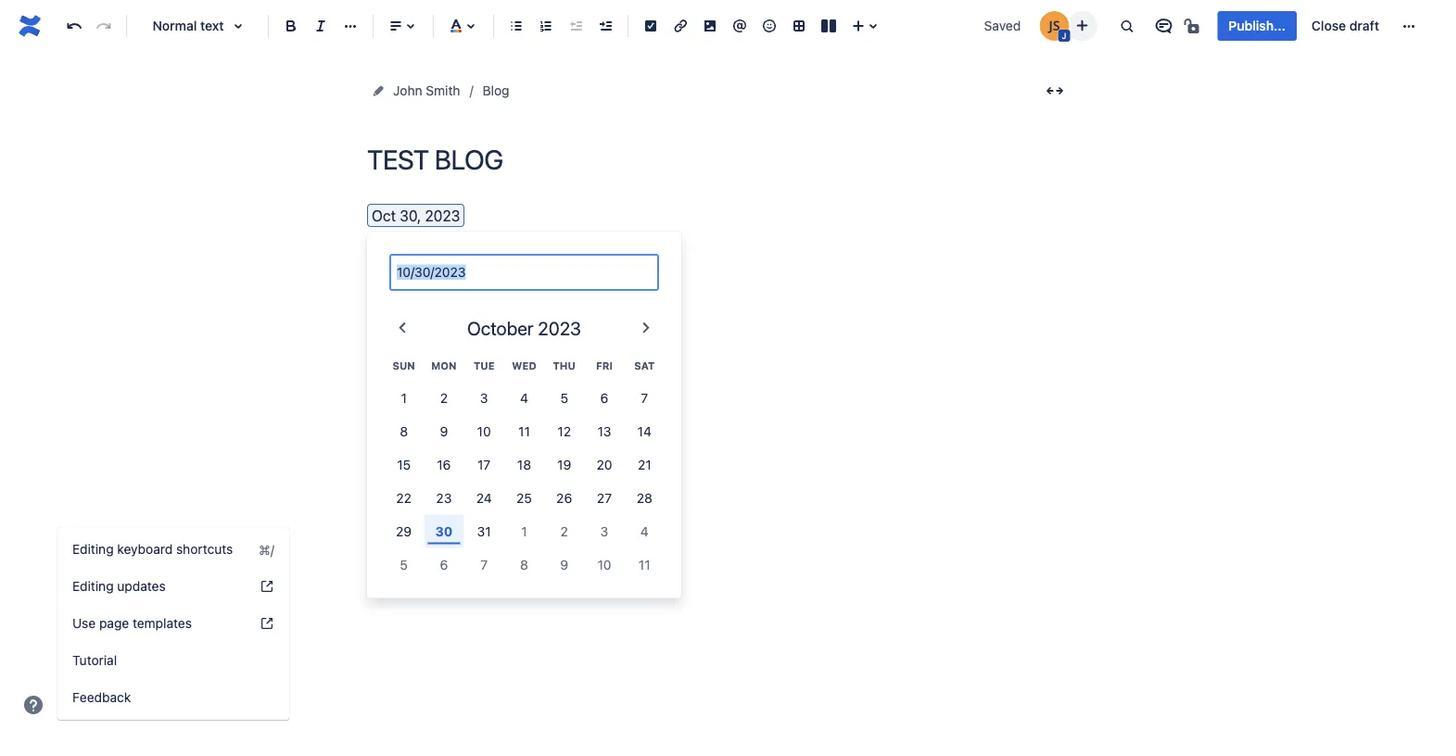 Task type: vqa. For each thing, say whether or not it's contained in the screenshot.
'Upgrade'
no



Task type: describe. For each thing, give the bounding box(es) containing it.
17
[[478, 457, 491, 472]]

1 vertical spatial 2 button
[[545, 515, 585, 548]]

tutorial button
[[58, 643, 289, 680]]

text
[[200, 18, 224, 33]]

19
[[558, 457, 572, 472]]

help image
[[260, 580, 275, 595]]

0 vertical spatial 6 button
[[585, 381, 625, 415]]

12 button
[[545, 415, 585, 448]]

previous month, september 2023 image
[[391, 317, 414, 339]]

make page full-width image
[[1044, 80, 1067, 102]]

link image
[[670, 15, 692, 37]]

comment icon image
[[1153, 15, 1176, 37]]

row containing 29
[[384, 515, 665, 548]]

more image
[[1399, 15, 1421, 37]]

9 for the left 9 button
[[440, 424, 448, 439]]

22
[[396, 490, 412, 506]]

mon
[[432, 361, 457, 373]]

redo ⌘⇧z image
[[93, 15, 115, 37]]

editing for editing updates
[[72, 579, 114, 595]]

row containing 22
[[384, 482, 665, 515]]

editing updates link
[[58, 569, 289, 606]]

3 for 3 button to the bottom
[[601, 524, 609, 539]]

12
[[558, 424, 571, 439]]

27
[[597, 490, 612, 506]]

john smith image
[[1040, 11, 1070, 41]]

27 button
[[585, 482, 625, 515]]

30,
[[400, 207, 421, 224]]

row containing 1
[[384, 381, 665, 415]]

17 button
[[464, 448, 504, 482]]

publish...
[[1229, 18, 1286, 33]]

16 button
[[424, 448, 464, 482]]

6 for the leftmost the 6 button
[[440, 557, 448, 573]]

1 horizontal spatial 5
[[561, 390, 569, 406]]

21
[[638, 457, 652, 472]]

add image, video, or file image
[[699, 15, 722, 37]]

october 2023 grid
[[384, 351, 665, 582]]

row containing 5
[[384, 548, 665, 582]]

indent tab image
[[595, 15, 617, 37]]

1 vertical spatial 1
[[522, 524, 527, 539]]

30 button
[[424, 515, 464, 548]]

18 button
[[504, 448, 545, 482]]

page
[[99, 616, 129, 632]]

Blog post title text field
[[367, 145, 1072, 175]]

2 for the leftmost 2 button
[[440, 390, 448, 406]]

normal
[[153, 18, 197, 33]]

templates
[[133, 616, 192, 632]]

layouts image
[[818, 15, 840, 37]]

next month, november 2023 image
[[635, 317, 658, 339]]

18
[[517, 457, 531, 472]]

feedback
[[72, 691, 131, 706]]

0 horizontal spatial 9 button
[[424, 415, 464, 448]]

19 button
[[545, 448, 585, 482]]

14 button
[[625, 415, 665, 448]]

30 cell
[[424, 515, 464, 548]]

4 for right 4 button
[[641, 524, 649, 539]]

23
[[436, 490, 452, 506]]

row containing 8
[[384, 415, 665, 448]]

bold ⌘b image
[[280, 15, 302, 37]]

1 vertical spatial 3 button
[[585, 515, 625, 548]]

close draft button
[[1301, 11, 1391, 41]]

31 button
[[464, 515, 504, 548]]

bullet list ⌘⇧8 image
[[505, 15, 528, 37]]

1 vertical spatial 5 button
[[384, 548, 424, 582]]

9 for the right 9 button
[[561, 557, 569, 573]]

oct
[[372, 207, 396, 224]]

publish... button
[[1218, 11, 1297, 41]]

1 vertical spatial 8 button
[[504, 548, 545, 582]]

24
[[476, 490, 492, 506]]

saved
[[985, 18, 1021, 33]]

oct 30, 2023
[[372, 207, 460, 224]]

1 vertical spatial 7 button
[[464, 548, 504, 582]]

find and replace image
[[1116, 15, 1138, 37]]

13
[[598, 424, 612, 439]]

undo ⌘z image
[[63, 15, 85, 37]]

16
[[437, 457, 451, 472]]

8 for left 8 button
[[400, 424, 408, 439]]

0 horizontal spatial 4 button
[[504, 381, 545, 415]]

28 button
[[625, 482, 665, 515]]

23 button
[[424, 482, 464, 515]]

john
[[393, 83, 423, 98]]

Main content area, start typing to enter text. text field
[[367, 203, 1072, 229]]

11 for the leftmost 11 button
[[519, 424, 530, 439]]

numbered list ⌘⇧7 image
[[535, 15, 557, 37]]

20 button
[[585, 448, 625, 482]]

1 horizontal spatial 10 button
[[585, 548, 625, 582]]

no restrictions image
[[1183, 15, 1205, 37]]

7 for rightmost the 7 button
[[641, 390, 648, 406]]

1 vertical spatial help image
[[22, 695, 45, 717]]

use page templates
[[72, 616, 192, 632]]

row containing 15
[[384, 448, 665, 482]]

john smith link
[[393, 80, 461, 102]]

thu
[[553, 361, 576, 373]]



Task type: locate. For each thing, give the bounding box(es) containing it.
6 button down 30
[[424, 548, 464, 582]]

normal text
[[153, 18, 224, 33]]

editing for editing keyboard shortcuts
[[72, 542, 114, 557]]

0 vertical spatial 1 button
[[384, 381, 424, 415]]

2
[[440, 390, 448, 406], [561, 524, 568, 539]]

5 row from the top
[[384, 482, 665, 515]]

1 vertical spatial 9
[[561, 557, 569, 573]]

0 horizontal spatial 10 button
[[464, 415, 504, 448]]

0 vertical spatial 8
[[400, 424, 408, 439]]

close
[[1312, 18, 1347, 33]]

6 for the topmost the 6 button
[[601, 390, 609, 406]]

action item image
[[640, 15, 662, 37]]

7 button down 31
[[464, 548, 504, 582]]

0 horizontal spatial 5
[[400, 557, 408, 573]]

0 horizontal spatial 6
[[440, 557, 448, 573]]

0 vertical spatial 2 button
[[424, 381, 464, 415]]

1 down 25 button
[[522, 524, 527, 539]]

4 button
[[504, 381, 545, 415], [625, 515, 665, 548]]

row group containing 1
[[384, 381, 665, 582]]

updates
[[117, 579, 166, 595]]

31
[[477, 524, 491, 539]]

0 vertical spatial 10 button
[[464, 415, 504, 448]]

blog link
[[483, 80, 510, 102]]

10 down 27 button
[[598, 557, 612, 573]]

row down 31
[[384, 548, 665, 582]]

0 horizontal spatial 8
[[400, 424, 408, 439]]

2 for bottom 2 button
[[561, 524, 568, 539]]

align left image
[[385, 15, 407, 37]]

0 horizontal spatial 9
[[440, 424, 448, 439]]

0 vertical spatial 5 button
[[545, 381, 585, 415]]

10 button up 17
[[464, 415, 504, 448]]

3 down 27 button
[[601, 524, 609, 539]]

None field
[[391, 256, 658, 289]]

1 horizontal spatial 4
[[641, 524, 649, 539]]

confluence image
[[15, 11, 45, 41]]

help image left feedback
[[22, 695, 45, 717]]

2023 inside main content area, start typing to enter text. text box
[[425, 207, 460, 224]]

3 down tue
[[480, 390, 488, 406]]

8 button
[[384, 415, 424, 448], [504, 548, 545, 582]]

0 vertical spatial 3
[[480, 390, 488, 406]]

26 button
[[545, 482, 585, 515]]

0 vertical spatial 3 button
[[464, 381, 504, 415]]

editing up "editing updates"
[[72, 542, 114, 557]]

4 row from the top
[[384, 448, 665, 482]]

24 button
[[464, 482, 504, 515]]

0 horizontal spatial 1 button
[[384, 381, 424, 415]]

row group
[[384, 381, 665, 582]]

emoji image
[[759, 15, 781, 37]]

0 vertical spatial 11 button
[[504, 415, 545, 448]]

1 horizontal spatial 7
[[641, 390, 648, 406]]

3 button down tue
[[464, 381, 504, 415]]

4 button down 28
[[625, 515, 665, 548]]

8 button up 15
[[384, 415, 424, 448]]

0 vertical spatial 5
[[561, 390, 569, 406]]

1 horizontal spatial 10
[[598, 557, 612, 573]]

0 vertical spatial help image
[[260, 617, 275, 632]]

⌘/
[[259, 542, 275, 558]]

close draft
[[1312, 18, 1380, 33]]

1 horizontal spatial 1
[[522, 524, 527, 539]]

0 horizontal spatial 11 button
[[504, 415, 545, 448]]

0 vertical spatial 9
[[440, 424, 448, 439]]

11
[[519, 424, 530, 439], [639, 557, 651, 573]]

1 vertical spatial 5
[[400, 557, 408, 573]]

10
[[477, 424, 491, 439], [598, 557, 612, 573]]

normal text button
[[134, 6, 261, 46]]

4 down the 28 button at left
[[641, 524, 649, 539]]

1 horizontal spatial 6
[[601, 390, 609, 406]]

28
[[637, 490, 653, 506]]

0 vertical spatial 7
[[641, 390, 648, 406]]

0 horizontal spatial 10
[[477, 424, 491, 439]]

7 down 31 button
[[481, 557, 488, 573]]

10 button
[[464, 415, 504, 448], [585, 548, 625, 582]]

8
[[400, 424, 408, 439], [520, 557, 529, 573]]

3
[[480, 390, 488, 406], [601, 524, 609, 539]]

1 horizontal spatial 2
[[561, 524, 568, 539]]

editing
[[72, 542, 114, 557], [72, 579, 114, 595]]

30
[[436, 524, 453, 539]]

0 horizontal spatial 3
[[480, 390, 488, 406]]

0 vertical spatial 6
[[601, 390, 609, 406]]

11 down the 28 button at left
[[639, 557, 651, 573]]

1 horizontal spatial 1 button
[[504, 515, 545, 548]]

table image
[[788, 15, 811, 37]]

9 down 26 button
[[561, 557, 569, 573]]

editing updates
[[72, 579, 166, 595]]

keyboard
[[117, 542, 173, 557]]

1 horizontal spatial 8 button
[[504, 548, 545, 582]]

smith
[[426, 83, 461, 98]]

sat
[[635, 361, 655, 373]]

9
[[440, 424, 448, 439], [561, 557, 569, 573]]

6 down 30 cell
[[440, 557, 448, 573]]

14
[[638, 424, 652, 439]]

sun
[[393, 361, 415, 373]]

1 horizontal spatial 11 button
[[625, 548, 665, 582]]

11 button
[[504, 415, 545, 448], [625, 548, 665, 582]]

7 button
[[625, 381, 665, 415], [464, 548, 504, 582]]

4 down wed
[[520, 390, 529, 406]]

5 button down thu
[[545, 381, 585, 415]]

0 horizontal spatial 7 button
[[464, 548, 504, 582]]

11 button down the 28 button at left
[[625, 548, 665, 582]]

29 button
[[384, 515, 424, 548]]

0 vertical spatial 10
[[477, 424, 491, 439]]

1 down sun on the left
[[401, 390, 407, 406]]

9 button up 16
[[424, 415, 464, 448]]

6 row from the top
[[384, 515, 665, 548]]

1 vertical spatial 2023
[[538, 317, 581, 339]]

move this blog image
[[371, 83, 386, 98]]

7 button down 'sat'
[[625, 381, 665, 415]]

tue
[[474, 361, 495, 373]]

editing up use
[[72, 579, 114, 595]]

29
[[396, 524, 412, 539]]

5 button
[[545, 381, 585, 415], [384, 548, 424, 582]]

21 button
[[625, 448, 665, 482]]

help image inside use page templates link
[[260, 617, 275, 632]]

0 horizontal spatial 4
[[520, 390, 529, 406]]

row containing sun
[[384, 351, 665, 381]]

2 down mon
[[440, 390, 448, 406]]

0 vertical spatial 8 button
[[384, 415, 424, 448]]

1 vertical spatial 2
[[561, 524, 568, 539]]

22 button
[[384, 482, 424, 515]]

10 for the leftmost 10 button
[[477, 424, 491, 439]]

1 horizontal spatial 6 button
[[585, 381, 625, 415]]

1 row from the top
[[384, 351, 665, 381]]

row down 25
[[384, 515, 665, 548]]

1 vertical spatial 1 button
[[504, 515, 545, 548]]

15 button
[[384, 448, 424, 482]]

blog
[[483, 83, 510, 98]]

3 button
[[464, 381, 504, 415], [585, 515, 625, 548]]

10 button down 27 button
[[585, 548, 625, 582]]

20
[[597, 457, 613, 472]]

wed
[[512, 361, 537, 373]]

3 button down 27
[[585, 515, 625, 548]]

mention image
[[729, 15, 751, 37]]

1 vertical spatial 11 button
[[625, 548, 665, 582]]

help image down help image
[[260, 617, 275, 632]]

1 vertical spatial 4 button
[[625, 515, 665, 548]]

0 horizontal spatial 8 button
[[384, 415, 424, 448]]

15
[[397, 457, 411, 472]]

0 vertical spatial 2
[[440, 390, 448, 406]]

4 for 4 button to the left
[[520, 390, 529, 406]]

4
[[520, 390, 529, 406], [641, 524, 649, 539]]

6 down fri
[[601, 390, 609, 406]]

0 horizontal spatial 5 button
[[384, 548, 424, 582]]

5 down 29 button
[[400, 557, 408, 573]]

0 horizontal spatial 1
[[401, 390, 407, 406]]

5 down thu
[[561, 390, 569, 406]]

0 horizontal spatial help image
[[22, 695, 45, 717]]

26
[[557, 490, 573, 506]]

1 vertical spatial 3
[[601, 524, 609, 539]]

0 vertical spatial 2023
[[425, 207, 460, 224]]

row down 18
[[384, 482, 665, 515]]

1
[[401, 390, 407, 406], [522, 524, 527, 539]]

3 for leftmost 3 button
[[480, 390, 488, 406]]

5 button down 29
[[384, 548, 424, 582]]

row up 18
[[384, 415, 665, 448]]

1 vertical spatial 11
[[639, 557, 651, 573]]

1 editing from the top
[[72, 542, 114, 557]]

9 button
[[424, 415, 464, 448], [545, 548, 585, 582]]

2 button
[[424, 381, 464, 415], [545, 515, 585, 548]]

0 horizontal spatial 11
[[519, 424, 530, 439]]

help image
[[260, 617, 275, 632], [22, 695, 45, 717]]

0 horizontal spatial 2
[[440, 390, 448, 406]]

shortcuts
[[176, 542, 233, 557]]

7 for the bottom the 7 button
[[481, 557, 488, 573]]

invite to edit image
[[1072, 14, 1094, 37]]

13 button
[[585, 415, 625, 448]]

1 vertical spatial 4
[[641, 524, 649, 539]]

draft
[[1350, 18, 1380, 33]]

7 down 'sat'
[[641, 390, 648, 406]]

1 horizontal spatial 5 button
[[545, 381, 585, 415]]

more formatting image
[[339, 15, 362, 37]]

25 button
[[504, 482, 545, 515]]

2 down 26 button
[[561, 524, 568, 539]]

4 button down wed
[[504, 381, 545, 415]]

1 vertical spatial editing
[[72, 579, 114, 595]]

editing keyboard shortcuts
[[72, 542, 233, 557]]

confluence image
[[15, 11, 45, 41]]

8 button down 25 button
[[504, 548, 545, 582]]

1 horizontal spatial 4 button
[[625, 515, 665, 548]]

0 vertical spatial 4
[[520, 390, 529, 406]]

1 button
[[384, 381, 424, 415], [504, 515, 545, 548]]

october 2023
[[467, 317, 581, 339]]

outdent ⇧tab image
[[565, 15, 587, 37]]

0 horizontal spatial 6 button
[[424, 548, 464, 582]]

0 horizontal spatial 7
[[481, 557, 488, 573]]

1 vertical spatial 6 button
[[424, 548, 464, 582]]

0 horizontal spatial 2 button
[[424, 381, 464, 415]]

row up 25
[[384, 448, 665, 482]]

10 for the right 10 button
[[598, 557, 612, 573]]

1 horizontal spatial help image
[[260, 617, 275, 632]]

1 horizontal spatial 9 button
[[545, 548, 585, 582]]

row down wed
[[384, 381, 665, 415]]

1 vertical spatial 6
[[440, 557, 448, 573]]

11 button up 18
[[504, 415, 545, 448]]

8 up 15
[[400, 424, 408, 439]]

0 vertical spatial 1
[[401, 390, 407, 406]]

0 horizontal spatial 2023
[[425, 207, 460, 224]]

9 up 16
[[440, 424, 448, 439]]

1 horizontal spatial 2 button
[[545, 515, 585, 548]]

7 row from the top
[[384, 548, 665, 582]]

2023 right 30,
[[425, 207, 460, 224]]

1 vertical spatial 8
[[520, 557, 529, 573]]

1 vertical spatial 9 button
[[545, 548, 585, 582]]

row
[[384, 351, 665, 381], [384, 381, 665, 415], [384, 415, 665, 448], [384, 448, 665, 482], [384, 482, 665, 515], [384, 515, 665, 548], [384, 548, 665, 582]]

john smith
[[393, 83, 461, 98]]

1 horizontal spatial 3
[[601, 524, 609, 539]]

italic ⌘i image
[[310, 15, 332, 37]]

1 vertical spatial 10 button
[[585, 548, 625, 582]]

9 button down 26 button
[[545, 548, 585, 582]]

2023
[[425, 207, 460, 224], [538, 317, 581, 339]]

3 row from the top
[[384, 415, 665, 448]]

6 button down fri
[[585, 381, 625, 415]]

8 for the bottom 8 button
[[520, 557, 529, 573]]

6
[[601, 390, 609, 406], [440, 557, 448, 573]]

feedback button
[[58, 680, 289, 717]]

1 button down 25
[[504, 515, 545, 548]]

1 vertical spatial 7
[[481, 557, 488, 573]]

1 horizontal spatial 3 button
[[585, 515, 625, 548]]

5
[[561, 390, 569, 406], [400, 557, 408, 573]]

fri
[[596, 361, 613, 373]]

7
[[641, 390, 648, 406], [481, 557, 488, 573]]

2023 up thu
[[538, 317, 581, 339]]

1 horizontal spatial 8
[[520, 557, 529, 573]]

0 vertical spatial 9 button
[[424, 415, 464, 448]]

2 button down mon
[[424, 381, 464, 415]]

10 up 17
[[477, 424, 491, 439]]

row down october 2023
[[384, 351, 665, 381]]

11 for rightmost 11 button
[[639, 557, 651, 573]]

1 vertical spatial 10
[[598, 557, 612, 573]]

6 button
[[585, 381, 625, 415], [424, 548, 464, 582]]

0 vertical spatial 11
[[519, 424, 530, 439]]

october
[[467, 317, 534, 339]]

8 down 25 button
[[520, 557, 529, 573]]

2 button down 26
[[545, 515, 585, 548]]

1 horizontal spatial 9
[[561, 557, 569, 573]]

1 horizontal spatial 2023
[[538, 317, 581, 339]]

0 horizontal spatial 3 button
[[464, 381, 504, 415]]

1 horizontal spatial 7 button
[[625, 381, 665, 415]]

1 button down sun on the left
[[384, 381, 424, 415]]

2 editing from the top
[[72, 579, 114, 595]]

2 row from the top
[[384, 381, 665, 415]]

11 up 18
[[519, 424, 530, 439]]

25
[[517, 490, 532, 506]]

0 vertical spatial editing
[[72, 542, 114, 557]]

0 vertical spatial 7 button
[[625, 381, 665, 415]]

tutorial
[[72, 653, 117, 669]]

use page templates link
[[58, 606, 289, 643]]

0 vertical spatial 4 button
[[504, 381, 545, 415]]

use
[[72, 616, 96, 632]]

1 horizontal spatial 11
[[639, 557, 651, 573]]



